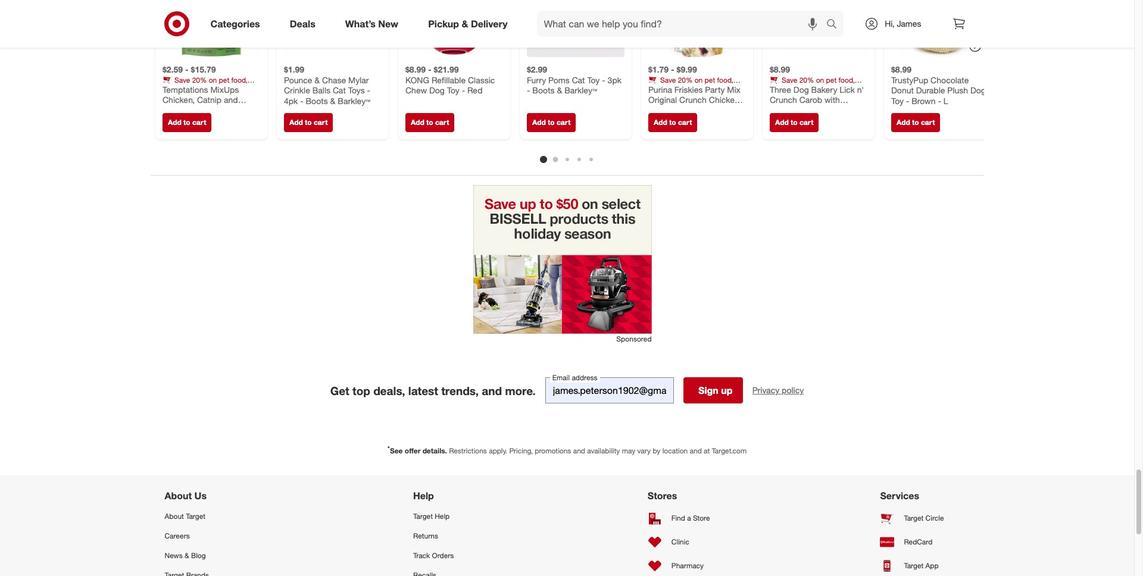 Task type: locate. For each thing, give the bounding box(es) containing it.
3 litter from the left
[[804, 84, 818, 93]]

0 horizontal spatial help
[[413, 490, 434, 502]]

1 add to cart from the left
[[168, 118, 206, 127]]

red
[[467, 85, 482, 95]]

chicken,
[[162, 95, 195, 105]]

treats down crunch
[[694, 105, 716, 115]]

$1.99
[[284, 64, 304, 75]]

see
[[390, 447, 403, 456]]

0 horizontal spatial treats
[[199, 116, 222, 126]]

save down $1.79 - $9.99
[[660, 76, 676, 84]]

4 add from the left
[[532, 118, 546, 127]]

2 cart from the left
[[313, 118, 327, 127]]

holiday
[[648, 105, 676, 115]]

trustypup chocolate donut durable plush dog toy - brown - l image
[[891, 0, 989, 57], [891, 0, 989, 57]]

$8.99 inside $8.99 trustypup chocolate donut durable plush dog toy - brown - l
[[891, 64, 911, 75]]

1 horizontal spatial dog
[[970, 85, 986, 95]]

2 treats from the left
[[648, 84, 666, 93]]

1 dog from the left
[[429, 85, 444, 95]]

policy
[[782, 386, 804, 396]]

$21.99
[[434, 64, 458, 75]]

1 pet from the left
[[219, 76, 229, 84]]

toys
[[348, 85, 365, 95]]

toy down refillable
[[447, 85, 459, 95]]

on for mixups
[[209, 76, 217, 84]]

0 horizontal spatial save 20% on pet food, treats and litter
[[162, 76, 247, 93]]

4 add to cart from the left
[[532, 118, 570, 127]]

treats for purina friskies party mix original crunch chicken holiday cat treats
[[648, 84, 666, 93]]

& right pickup
[[462, 18, 468, 30]]

5 add to cart button from the left
[[648, 113, 697, 132]]

3 cart from the left
[[435, 118, 449, 127]]

1 horizontal spatial treats
[[648, 84, 666, 93]]

$2.59
[[162, 64, 183, 75]]

20% for $15.79
[[192, 76, 207, 84]]

to for kong refillable classic chew dog toy - red
[[426, 118, 433, 127]]

- right $1.79
[[671, 64, 674, 75]]

cat down chase
[[333, 85, 346, 95]]

1 vertical spatial help
[[435, 512, 450, 521]]

about up about target
[[165, 490, 192, 502]]

track orders link
[[413, 546, 489, 566]]

on down $15.79
[[209, 76, 217, 84]]

2 food, from the left
[[717, 76, 733, 84]]

temptations mixups chicken, catnip and cheese flavor crunchy adult cat treats
[[162, 84, 249, 126]]

pickup & delivery link
[[418, 11, 523, 37]]

5 cart from the left
[[678, 118, 692, 127]]

target left 'circle' at the bottom right of page
[[904, 514, 924, 523]]

1 save 20% on pet food, treats and litter from the left
[[162, 76, 247, 93]]

treats up original
[[648, 84, 666, 93]]

1 horizontal spatial boots
[[532, 85, 554, 95]]

2 add to cart button from the left
[[284, 113, 333, 132]]

3 add to cart from the left
[[411, 118, 449, 127]]

- up the kong
[[428, 64, 431, 75]]

on down search button
[[816, 76, 824, 84]]

to
[[183, 118, 190, 127], [305, 118, 312, 127], [426, 118, 433, 127], [548, 118, 554, 127], [669, 118, 676, 127], [791, 118, 797, 127], [912, 118, 919, 127]]

cat right poms
[[572, 75, 585, 85]]

dog right plush
[[970, 85, 986, 95]]

2 horizontal spatial treats
[[770, 84, 788, 93]]

pet up catnip
[[219, 76, 229, 84]]

search button
[[821, 11, 850, 39]]

target
[[186, 512, 205, 521], [413, 512, 433, 521], [904, 514, 924, 523], [904, 562, 924, 570]]

20% for $9.99
[[678, 76, 692, 84]]

$2.99 furry poms cat toy - 3pk - boots & barkley™
[[527, 64, 621, 95]]

1 food, from the left
[[231, 76, 247, 84]]

- left red
[[462, 85, 465, 95]]

categories link
[[200, 11, 275, 37]]

purina
[[648, 84, 672, 95]]

dog inside $8.99 trustypup chocolate donut durable plush dog toy - brown - l
[[970, 85, 986, 95]]

details.
[[423, 447, 447, 456]]

2 litter from the left
[[682, 84, 696, 93]]

$8.99
[[405, 64, 426, 75], [770, 64, 790, 75], [891, 64, 911, 75]]

4 cart from the left
[[556, 118, 570, 127]]

5 add from the left
[[654, 118, 667, 127]]

2 add from the left
[[289, 118, 303, 127]]

about
[[165, 490, 192, 502], [165, 512, 184, 521]]

cat inside purina friskies party mix original crunch chicken holiday cat treats
[[678, 105, 691, 115]]

treats
[[694, 105, 716, 115], [199, 116, 222, 126]]

and
[[182, 84, 194, 93], [668, 84, 680, 93], [790, 84, 802, 93], [224, 95, 238, 105], [482, 384, 502, 398], [573, 447, 585, 456], [690, 447, 702, 456]]

pounce
[[284, 75, 312, 85]]

1 vertical spatial treats
[[199, 116, 222, 126]]

1 horizontal spatial treats
[[694, 105, 716, 115]]

7 add from the left
[[896, 118, 910, 127]]

2 horizontal spatial $8.99
[[891, 64, 911, 75]]

barkley™ inside $2.99 furry poms cat toy - 3pk - boots & barkley™
[[564, 85, 597, 95]]

purina friskies party mix original crunch chicken holiday cat treats image
[[648, 0, 746, 57], [648, 0, 746, 57]]

2 horizontal spatial litter
[[804, 84, 818, 93]]

2 save 20% on pet food, treats and litter from the left
[[648, 76, 733, 93]]

1 cart from the left
[[192, 118, 206, 127]]

about target
[[165, 512, 205, 521]]

1 horizontal spatial toy
[[587, 75, 600, 85]]

2 $8.99 from the left
[[770, 64, 790, 75]]

1 litter from the left
[[196, 84, 210, 93]]

trends,
[[441, 384, 479, 398]]

- down furry at the top left of page
[[527, 85, 530, 95]]

to for furry poms cat toy - 3pk - boots & barkley™
[[548, 118, 554, 127]]

1 horizontal spatial barkley™
[[564, 85, 597, 95]]

1 to from the left
[[183, 118, 190, 127]]

1 20% from the left
[[192, 76, 207, 84]]

cat inside temptations mixups chicken, catnip and cheese flavor crunchy adult cat treats
[[184, 116, 197, 126]]

clinic link
[[648, 530, 722, 554]]

target down us
[[186, 512, 205, 521]]

help up target help
[[413, 490, 434, 502]]

get top deals, latest trends, and more.
[[330, 384, 536, 398]]

0 vertical spatial treats
[[694, 105, 716, 115]]

2 horizontal spatial pet
[[826, 76, 836, 84]]

1 horizontal spatial pet
[[705, 76, 715, 84]]

cart
[[192, 118, 206, 127], [313, 118, 327, 127], [435, 118, 449, 127], [556, 118, 570, 127], [678, 118, 692, 127], [799, 118, 813, 127], [921, 118, 935, 127]]

on down $9.99
[[694, 76, 703, 84]]

target app link
[[880, 554, 970, 576]]

2 pet from the left
[[705, 76, 715, 84]]

orders
[[432, 551, 454, 560]]

us
[[194, 490, 207, 502]]

treats up chicken,
[[162, 84, 180, 93]]

1 save from the left
[[174, 76, 190, 84]]

2 add to cart from the left
[[289, 118, 327, 127]]

20%
[[192, 76, 207, 84], [678, 76, 692, 84], [799, 76, 814, 84]]

target help
[[413, 512, 450, 521]]

0 horizontal spatial barkley™
[[338, 96, 370, 106]]

1 on from the left
[[209, 76, 217, 84]]

save right the mix at right
[[782, 76, 797, 84]]

1 horizontal spatial 20%
[[678, 76, 692, 84]]

toy inside $8.99 trustypup chocolate donut durable plush dog toy - brown - l
[[891, 96, 904, 106]]

about inside about target link
[[165, 512, 184, 521]]

1 horizontal spatial food,
[[717, 76, 733, 84]]

&
[[462, 18, 468, 30], [314, 75, 320, 85], [557, 85, 562, 95], [330, 96, 335, 106], [185, 551, 189, 560]]

4 add to cart button from the left
[[527, 113, 576, 132]]

3 add to cart button from the left
[[405, 113, 454, 132]]

privacy
[[753, 386, 780, 396]]

food, up crunchy
[[231, 76, 247, 84]]

6 add to cart from the left
[[775, 118, 813, 127]]

temptations mixups chicken, catnip and cheese flavor crunchy adult cat treats image
[[162, 0, 260, 57], [162, 0, 260, 57]]

5 add to cart from the left
[[654, 118, 692, 127]]

0 horizontal spatial food,
[[231, 76, 247, 84]]

2 on from the left
[[694, 76, 703, 84]]

purina friskies party mix original crunch chicken holiday cat treats
[[648, 84, 740, 115]]

food, down search button
[[838, 76, 855, 84]]

3 save from the left
[[782, 76, 797, 84]]

target up returns
[[413, 512, 433, 521]]

barkley™ inside $1.99 pounce & chase mylar crinkle balls cat toys - 4pk - boots & barkley™
[[338, 96, 370, 106]]

5 to from the left
[[669, 118, 676, 127]]

clinic
[[672, 538, 689, 547]]

kong refillable classic chew dog toy - red image
[[405, 0, 503, 57], [405, 0, 503, 57]]

find a store
[[672, 514, 710, 523]]

6 add from the left
[[775, 118, 789, 127]]

3pk
[[607, 75, 621, 85]]

0 horizontal spatial dog
[[429, 85, 444, 95]]

7 add to cart from the left
[[896, 118, 935, 127]]

pickup
[[428, 18, 459, 30]]

2 horizontal spatial on
[[816, 76, 824, 84]]

0 horizontal spatial boots
[[305, 96, 328, 106]]

3 save 20% on pet food, treats and litter from the left
[[770, 76, 855, 93]]

4 to from the left
[[548, 118, 554, 127]]

target for target circle
[[904, 514, 924, 523]]

help up returns link
[[435, 512, 450, 521]]

vary
[[638, 447, 651, 456]]

3 to from the left
[[426, 118, 433, 127]]

7 add to cart button from the left
[[891, 113, 940, 132]]

1 horizontal spatial on
[[694, 76, 703, 84]]

0 horizontal spatial $8.99
[[405, 64, 426, 75]]

1 about from the top
[[165, 490, 192, 502]]

cat down crunch
[[678, 105, 691, 115]]

0 horizontal spatial treats
[[162, 84, 180, 93]]

three dog bakery lick n' crunch carob with peanut butter filling and golden vanilla flavor dog treats - 26oz image
[[770, 0, 867, 57], [770, 0, 867, 57]]

- right toys
[[367, 85, 370, 95]]

2 horizontal spatial food,
[[838, 76, 855, 84]]

7 to from the left
[[912, 118, 919, 127]]

food, for temptations mixups chicken, catnip and cheese flavor crunchy adult cat treats
[[231, 76, 247, 84]]

$2.59 - $15.79
[[162, 64, 216, 75]]

2 dog from the left
[[970, 85, 986, 95]]

on
[[209, 76, 217, 84], [694, 76, 703, 84], [816, 76, 824, 84]]

about up careers
[[165, 512, 184, 521]]

add for purina friskies party mix original crunch chicken holiday cat treats
[[654, 118, 667, 127]]

adult
[[162, 116, 182, 126]]

delivery
[[471, 18, 508, 30]]

7 cart from the left
[[921, 118, 935, 127]]

deals
[[290, 18, 315, 30]]

$8.99 inside $8.99 - $21.99 kong refillable classic chew dog toy - red
[[405, 64, 426, 75]]

& down poms
[[557, 85, 562, 95]]

0 horizontal spatial litter
[[196, 84, 210, 93]]

cat down flavor
[[184, 116, 197, 126]]

cat inside $1.99 pounce & chase mylar crinkle balls cat toys - 4pk - boots & barkley™
[[333, 85, 346, 95]]

flavor
[[193, 105, 216, 115]]

$2.99
[[527, 64, 547, 75]]

add for trustypup chocolate donut durable plush dog toy - brown - l
[[896, 118, 910, 127]]

cart for kong refillable classic chew dog toy - red
[[435, 118, 449, 127]]

redcard link
[[880, 530, 970, 554]]

chew
[[405, 85, 427, 95]]

$8.99 for $8.99 - $21.99 kong refillable classic chew dog toy - red
[[405, 64, 426, 75]]

pounce & chase mylar crinkle balls cat toys - 4pk - boots & barkley™ image
[[284, 0, 381, 57], [284, 0, 381, 57]]

save for $1.79
[[660, 76, 676, 84]]

toy down donut
[[891, 96, 904, 106]]

2 about from the top
[[165, 512, 184, 521]]

treats down flavor
[[199, 116, 222, 126]]

to for temptations mixups chicken, catnip and cheese flavor crunchy adult cat treats
[[183, 118, 190, 127]]

save 20% on pet food, treats and litter for friskies
[[648, 76, 733, 93]]

target left app
[[904, 562, 924, 570]]

1 $8.99 from the left
[[405, 64, 426, 75]]

1 add to cart button from the left
[[162, 113, 211, 132]]

target for target app
[[904, 562, 924, 570]]

1 horizontal spatial litter
[[682, 84, 696, 93]]

save 20% on pet food, treats and litter
[[162, 76, 247, 93], [648, 76, 733, 93], [770, 76, 855, 93]]

sign
[[698, 385, 719, 397]]

sign up
[[698, 385, 733, 397]]

boots down furry at the top left of page
[[532, 85, 554, 95]]

$8.99 for $8.99
[[770, 64, 790, 75]]

treats
[[162, 84, 180, 93], [648, 84, 666, 93], [770, 84, 788, 93]]

pet right friskies
[[705, 76, 715, 84]]

6 cart from the left
[[799, 118, 813, 127]]

promotions
[[535, 447, 571, 456]]

0 horizontal spatial toy
[[447, 85, 459, 95]]

furry poms cat toy - 3pk - boots & barkley™ image
[[527, 0, 624, 57], [527, 0, 624, 57]]

blog
[[191, 551, 206, 560]]

mixups
[[210, 84, 239, 95]]

friskies
[[674, 84, 703, 95]]

1 horizontal spatial $8.99
[[770, 64, 790, 75]]

3 $8.99 from the left
[[891, 64, 911, 75]]

pet down search button
[[826, 76, 836, 84]]

boots down balls
[[305, 96, 328, 106]]

3 food, from the left
[[838, 76, 855, 84]]

None text field
[[545, 378, 674, 404]]

1 add from the left
[[168, 118, 181, 127]]

james
[[897, 18, 921, 29]]

kong
[[405, 75, 429, 85]]

add to cart for kong refillable classic chew dog toy - red
[[411, 118, 449, 127]]

add to cart button for temptations mixups chicken, catnip and cheese flavor crunchy adult cat treats
[[162, 113, 211, 132]]

target help link
[[413, 506, 489, 526]]

toy
[[587, 75, 600, 85], [447, 85, 459, 95], [891, 96, 904, 106]]

treats for temptations mixups chicken, catnip and cheese flavor crunchy adult cat treats
[[162, 84, 180, 93]]

& left blog
[[185, 551, 189, 560]]

2 20% from the left
[[678, 76, 692, 84]]

2 to from the left
[[305, 118, 312, 127]]

dog
[[429, 85, 444, 95], [970, 85, 986, 95]]

1 horizontal spatial save
[[660, 76, 676, 84]]

l
[[943, 96, 948, 106]]

2 horizontal spatial 20%
[[799, 76, 814, 84]]

barkley™ down toys
[[338, 96, 370, 106]]

hi,
[[885, 18, 895, 29]]

poms
[[548, 75, 569, 85]]

target.com
[[712, 447, 747, 456]]

target app
[[904, 562, 939, 570]]

2 save from the left
[[660, 76, 676, 84]]

treats right the mix at right
[[770, 84, 788, 93]]

dog down refillable
[[429, 85, 444, 95]]

0 vertical spatial about
[[165, 490, 192, 502]]

0 horizontal spatial 20%
[[192, 76, 207, 84]]

save down $2.59 - $15.79
[[174, 76, 190, 84]]

& down balls
[[330, 96, 335, 106]]

what's new link
[[335, 11, 413, 37]]

2 horizontal spatial save 20% on pet food, treats and litter
[[770, 76, 855, 93]]

0 horizontal spatial save
[[174, 76, 190, 84]]

1 treats from the left
[[162, 84, 180, 93]]

cart for pounce & chase mylar crinkle balls cat toys - 4pk - boots & barkley™
[[313, 118, 327, 127]]

0 horizontal spatial pet
[[219, 76, 229, 84]]

availability
[[587, 447, 620, 456]]

food, up chicken
[[717, 76, 733, 84]]

toy left "3pk"
[[587, 75, 600, 85]]

6 add to cart button from the left
[[770, 113, 819, 132]]

barkley™ down poms
[[564, 85, 597, 95]]

- left l
[[938, 96, 941, 106]]

add for kong refillable classic chew dog toy - red
[[411, 118, 424, 127]]

1 vertical spatial about
[[165, 512, 184, 521]]

0 horizontal spatial on
[[209, 76, 217, 84]]

1 horizontal spatial save 20% on pet food, treats and litter
[[648, 76, 733, 93]]

1 horizontal spatial help
[[435, 512, 450, 521]]

*
[[388, 445, 390, 452]]

2 horizontal spatial save
[[782, 76, 797, 84]]

0 vertical spatial help
[[413, 490, 434, 502]]

3 add from the left
[[411, 118, 424, 127]]

2 horizontal spatial toy
[[891, 96, 904, 106]]

chicken
[[709, 95, 739, 105]]

add for furry poms cat toy - 3pk - boots & barkley™
[[532, 118, 546, 127]]

add to cart button for furry poms cat toy - 3pk - boots & barkley™
[[527, 113, 576, 132]]



Task type: describe. For each thing, give the bounding box(es) containing it.
classic
[[468, 75, 495, 85]]

litter for mixups
[[196, 84, 210, 93]]

chocolate
[[930, 75, 969, 85]]

categories
[[210, 18, 260, 30]]

add to cart button for trustypup chocolate donut durable plush dog toy - brown - l
[[891, 113, 940, 132]]

save for $2.59
[[174, 76, 190, 84]]

add to cart button for pounce & chase mylar crinkle balls cat toys - 4pk - boots & barkley™
[[284, 113, 333, 132]]

careers link
[[165, 526, 255, 546]]

a
[[687, 514, 691, 523]]

redcard
[[904, 538, 933, 547]]

balls
[[312, 85, 330, 95]]

save 20% on pet food, treats and litter for mixups
[[162, 76, 247, 93]]

$1.79 - $9.99
[[648, 64, 697, 75]]

dog inside $8.99 - $21.99 kong refillable classic chew dog toy - red
[[429, 85, 444, 95]]

what's
[[345, 18, 376, 30]]

cheese
[[162, 105, 191, 115]]

add to cart for temptations mixups chicken, catnip and cheese flavor crunchy adult cat treats
[[168, 118, 206, 127]]

returns link
[[413, 526, 489, 546]]

offer
[[405, 447, 421, 456]]

by
[[653, 447, 661, 456]]

crinkle
[[284, 85, 310, 95]]

sponsored
[[616, 335, 652, 344]]

advertisement region
[[473, 185, 652, 334]]

boots inside $2.99 furry poms cat toy - 3pk - boots & barkley™
[[532, 85, 554, 95]]

find a store link
[[648, 506, 722, 530]]

pickup & delivery
[[428, 18, 508, 30]]

toy inside $2.99 furry poms cat toy - 3pk - boots & barkley™
[[587, 75, 600, 85]]

mix
[[727, 84, 740, 95]]

pet for friskies
[[705, 76, 715, 84]]

add to cart for furry poms cat toy - 3pk - boots & barkley™
[[532, 118, 570, 127]]

& inside pickup & delivery link
[[462, 18, 468, 30]]

6 to from the left
[[791, 118, 797, 127]]

boots inside $1.99 pounce & chase mylar crinkle balls cat toys - 4pk - boots & barkley™
[[305, 96, 328, 106]]

pet for mixups
[[219, 76, 229, 84]]

litter for friskies
[[682, 84, 696, 93]]

pharmacy link
[[648, 554, 722, 576]]

pricing,
[[509, 447, 533, 456]]

at
[[704, 447, 710, 456]]

add for pounce & chase mylar crinkle balls cat toys - 4pk - boots & barkley™
[[289, 118, 303, 127]]

add to cart button for purina friskies party mix original crunch chicken holiday cat treats
[[648, 113, 697, 132]]

returns
[[413, 532, 438, 541]]

toy inside $8.99 - $21.99 kong refillable classic chew dog toy - red
[[447, 85, 459, 95]]

and inside temptations mixups chicken, catnip and cheese flavor crunchy adult cat treats
[[224, 95, 238, 105]]

$1.79
[[648, 64, 668, 75]]

more.
[[505, 384, 536, 398]]

cart for temptations mixups chicken, catnip and cheese flavor crunchy adult cat treats
[[192, 118, 206, 127]]

on for friskies
[[694, 76, 703, 84]]

may
[[622, 447, 636, 456]]

privacy policy link
[[753, 385, 804, 397]]

hi, james
[[885, 18, 921, 29]]

top
[[353, 384, 370, 398]]

brown
[[911, 96, 935, 106]]

sign up button
[[683, 378, 743, 404]]

cart for trustypup chocolate donut durable plush dog toy - brown - l
[[921, 118, 935, 127]]

add to cart for trustypup chocolate donut durable plush dog toy - brown - l
[[896, 118, 935, 127]]

careers
[[165, 532, 190, 541]]

3 on from the left
[[816, 76, 824, 84]]

catnip
[[197, 95, 221, 105]]

about us
[[165, 490, 207, 502]]

get
[[330, 384, 349, 398]]

$8.99 for $8.99 trustypup chocolate donut durable plush dog toy - brown - l
[[891, 64, 911, 75]]

location
[[663, 447, 688, 456]]

- right 4pk
[[300, 96, 303, 106]]

deals,
[[373, 384, 405, 398]]

cart for furry poms cat toy - 3pk - boots & barkley™
[[556, 118, 570, 127]]

circle
[[926, 514, 944, 523]]

to for purina friskies party mix original crunch chicken holiday cat treats
[[669, 118, 676, 127]]

app
[[926, 562, 939, 570]]

target circle link
[[880, 506, 970, 530]]

cart for purina friskies party mix original crunch chicken holiday cat treats
[[678, 118, 692, 127]]

target circle
[[904, 514, 944, 523]]

latest
[[408, 384, 438, 398]]

plush
[[947, 85, 968, 95]]

3 20% from the left
[[799, 76, 814, 84]]

add for temptations mixups chicken, catnip and cheese flavor crunchy adult cat treats
[[168, 118, 181, 127]]

- left "3pk"
[[602, 75, 605, 85]]

$8.99 trustypup chocolate donut durable plush dog toy - brown - l
[[891, 64, 986, 106]]

- down donut
[[906, 96, 909, 106]]

deals link
[[280, 11, 330, 37]]

track
[[413, 551, 430, 560]]

add to cart for pounce & chase mylar crinkle balls cat toys - 4pk - boots & barkley™
[[289, 118, 327, 127]]

food, for purina friskies party mix original crunch chicken holiday cat treats
[[717, 76, 733, 84]]

treats inside temptations mixups chicken, catnip and cheese flavor crunchy adult cat treats
[[199, 116, 222, 126]]

new
[[378, 18, 398, 30]]

& inside news & blog link
[[185, 551, 189, 560]]

$9.99
[[676, 64, 697, 75]]

about for about target
[[165, 512, 184, 521]]

$8.99 - $21.99 kong refillable classic chew dog toy - red
[[405, 64, 495, 95]]

about for about us
[[165, 490, 192, 502]]

track orders
[[413, 551, 454, 560]]

restrictions
[[449, 447, 487, 456]]

original
[[648, 95, 677, 105]]

& up balls
[[314, 75, 320, 85]]

help inside target help link
[[435, 512, 450, 521]]

pharmacy
[[672, 562, 704, 570]]

* see offer details. restrictions apply. pricing, promotions and availability may vary by location and at target.com
[[388, 445, 747, 456]]

temptations
[[162, 84, 208, 95]]

3 treats from the left
[[770, 84, 788, 93]]

What can we help you find? suggestions appear below search field
[[537, 11, 830, 37]]

apply.
[[489, 447, 507, 456]]

crunchy
[[218, 105, 249, 115]]

donut
[[891, 85, 914, 95]]

add to cart for purina friskies party mix original crunch chicken holiday cat treats
[[654, 118, 692, 127]]

trustypup
[[891, 75, 928, 85]]

add to cart button for kong refillable classic chew dog toy - red
[[405, 113, 454, 132]]

durable
[[916, 85, 945, 95]]

treats inside purina friskies party mix original crunch chicken holiday cat treats
[[694, 105, 716, 115]]

about target link
[[165, 506, 255, 526]]

$1.99 pounce & chase mylar crinkle balls cat toys - 4pk - boots & barkley™
[[284, 64, 370, 106]]

to for trustypup chocolate donut durable plush dog toy - brown - l
[[912, 118, 919, 127]]

crunch
[[679, 95, 706, 105]]

3 pet from the left
[[826, 76, 836, 84]]

target for target help
[[413, 512, 433, 521]]

to for pounce & chase mylar crinkle balls cat toys - 4pk - boots & barkley™
[[305, 118, 312, 127]]

& inside $2.99 furry poms cat toy - 3pk - boots & barkley™
[[557, 85, 562, 95]]

refillable
[[431, 75, 465, 85]]

cat inside $2.99 furry poms cat toy - 3pk - boots & barkley™
[[572, 75, 585, 85]]

- right $2.59
[[185, 64, 188, 75]]



Task type: vqa. For each thing, say whether or not it's contained in the screenshot.
off
no



